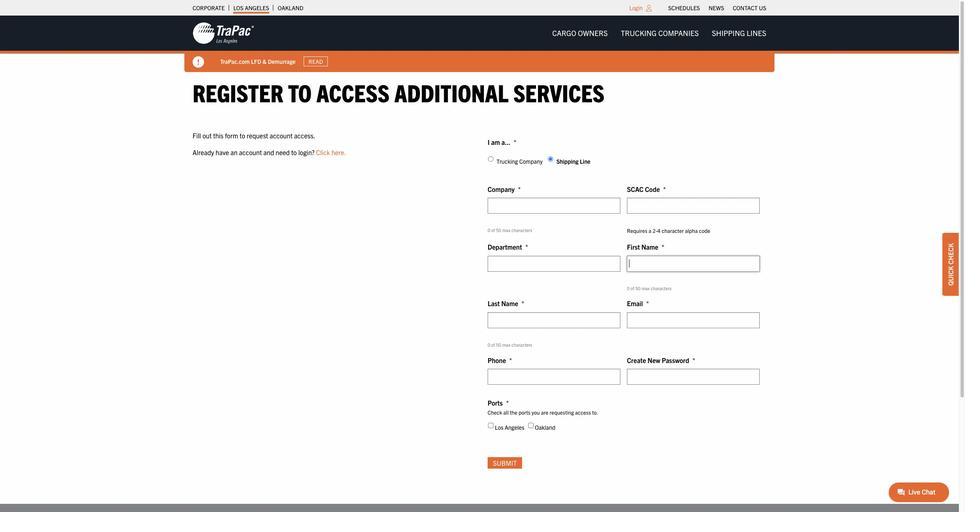 Task type: describe. For each thing, give the bounding box(es) containing it.
company *
[[488, 185, 521, 193]]

schedules
[[668, 4, 700, 11]]

email *
[[627, 300, 649, 308]]

line
[[580, 158, 590, 165]]

new
[[648, 356, 660, 365]]

news
[[709, 4, 724, 11]]

owners
[[578, 28, 608, 38]]

click here. link
[[316, 148, 346, 157]]

phone
[[488, 356, 506, 365]]

oakland inside register to access additional services main content
[[535, 424, 555, 431]]

1 horizontal spatial account
[[270, 131, 293, 140]]

* inside ports * check all the ports you are requesting access to.
[[506, 399, 509, 407]]

1 vertical spatial to
[[240, 131, 245, 140]]

Oakland checkbox
[[528, 423, 533, 428]]

department
[[488, 243, 522, 251]]

requesting
[[550, 409, 574, 416]]

fill
[[193, 131, 201, 140]]

access
[[575, 409, 591, 416]]

cargo
[[552, 28, 576, 38]]

none password field inside register to access additional services main content
[[627, 369, 760, 385]]

am
[[491, 138, 500, 146]]

all
[[503, 409, 509, 416]]

already have an account and need to login? click here.
[[193, 148, 346, 157]]

oakland link
[[278, 2, 303, 14]]

trucking companies
[[621, 28, 699, 38]]

0 of 50 max characters for last name
[[488, 342, 532, 348]]

* right "password"
[[692, 356, 695, 365]]

0 horizontal spatial account
[[239, 148, 262, 157]]

and
[[263, 148, 274, 157]]

login?
[[298, 148, 315, 157]]

character
[[662, 228, 684, 235]]

corporate link
[[193, 2, 225, 14]]

4
[[657, 228, 660, 235]]

i am a... *
[[488, 138, 516, 146]]

0 of 50 max characters for first name
[[627, 286, 672, 291]]

news link
[[709, 2, 724, 14]]

additional
[[394, 77, 508, 107]]

requires a 2-4 character alpha code
[[627, 228, 710, 235]]

quick check
[[947, 243, 955, 286]]

trucking for trucking company
[[497, 158, 518, 165]]

companies
[[658, 28, 699, 38]]

already
[[193, 148, 214, 157]]

max for last
[[502, 342, 510, 348]]

i
[[488, 138, 490, 146]]

trucking for trucking companies
[[621, 28, 657, 38]]

cargo owners
[[552, 28, 608, 38]]

* right email
[[646, 300, 649, 308]]

shipping line
[[556, 158, 590, 165]]

0 vertical spatial oakland
[[278, 4, 303, 11]]

access
[[316, 77, 390, 107]]

los inside register to access additional services main content
[[495, 424, 503, 431]]

* down requires a 2-4 character alpha code at the top right of the page
[[662, 243, 664, 251]]

register
[[193, 77, 283, 107]]

access.
[[294, 131, 315, 140]]

create
[[627, 356, 646, 365]]

login link
[[629, 4, 643, 11]]

read link
[[304, 56, 328, 66]]

* right last at right bottom
[[521, 300, 524, 308]]

0 horizontal spatial angeles
[[245, 4, 269, 11]]

requires
[[627, 228, 647, 235]]

0 vertical spatial los angeles
[[233, 4, 269, 11]]

1 horizontal spatial company
[[519, 158, 543, 165]]

lines
[[747, 28, 766, 38]]

contact
[[733, 4, 758, 11]]

shipping lines
[[712, 28, 766, 38]]

login
[[629, 4, 643, 11]]

password
[[662, 356, 689, 365]]

0 of 50 max characters for company
[[488, 228, 532, 233]]

0 vertical spatial check
[[947, 243, 955, 265]]

* right code
[[663, 185, 666, 193]]

fill out this form to request account access.
[[193, 131, 315, 140]]

los angeles link
[[233, 2, 269, 14]]

register to access additional services
[[193, 77, 605, 107]]

this
[[213, 131, 223, 140]]

demurrage
[[268, 58, 296, 65]]

phone *
[[488, 356, 512, 365]]

last name *
[[488, 300, 524, 308]]

schedules link
[[668, 2, 700, 14]]

characters for first name *
[[651, 286, 672, 291]]

* right department
[[525, 243, 528, 251]]

form
[[225, 131, 238, 140]]

to.
[[592, 409, 598, 416]]

scac code *
[[627, 185, 666, 193]]

a...
[[501, 138, 510, 146]]

trucking companies link
[[614, 25, 705, 41]]



Task type: locate. For each thing, give the bounding box(es) containing it.
0 vertical spatial los
[[233, 4, 243, 11]]

Trucking Company radio
[[488, 157, 493, 162]]

0 vertical spatial 50
[[496, 228, 501, 233]]

0 of 50 max characters up the department * at the top right
[[488, 228, 532, 233]]

trapac.com
[[220, 58, 250, 65]]

company down trucking company 'option'
[[488, 185, 515, 193]]

email
[[627, 300, 643, 308]]

check up quick
[[947, 243, 955, 265]]

0 vertical spatial 0 of 50 max characters
[[488, 228, 532, 233]]

ports
[[519, 409, 530, 416]]

50 up department
[[496, 228, 501, 233]]

shipping inside register to access additional services main content
[[556, 158, 578, 165]]

of
[[491, 228, 495, 233], [631, 286, 634, 291], [491, 342, 495, 348]]

to right need at the left
[[291, 148, 297, 157]]

a
[[649, 228, 651, 235]]

menu bar containing schedules
[[664, 2, 771, 14]]

an
[[230, 148, 238, 157]]

1 vertical spatial 0
[[627, 286, 630, 291]]

1 vertical spatial menu bar
[[546, 25, 773, 41]]

register to access additional services main content
[[184, 77, 774, 480]]

have
[[216, 148, 229, 157]]

click
[[316, 148, 330, 157]]

menu bar
[[664, 2, 771, 14], [546, 25, 773, 41]]

max up email *
[[642, 286, 650, 291]]

1 vertical spatial trucking
[[497, 158, 518, 165]]

max for company
[[502, 228, 510, 233]]

None text field
[[488, 198, 620, 214]]

name down a
[[641, 243, 658, 251]]

trucking company
[[497, 158, 543, 165]]

0 vertical spatial trucking
[[621, 28, 657, 38]]

2 vertical spatial 0 of 50 max characters
[[488, 342, 532, 348]]

1 vertical spatial name
[[501, 300, 518, 308]]

50 up email *
[[635, 286, 641, 291]]

los angeles up the los angeles image in the left top of the page
[[233, 4, 269, 11]]

1 vertical spatial account
[[239, 148, 262, 157]]

oakland right los angeles link
[[278, 4, 303, 11]]

none submit inside register to access additional services main content
[[488, 458, 522, 469]]

0 up phone
[[488, 342, 490, 348]]

1 vertical spatial shipping
[[556, 158, 578, 165]]

0 for first name
[[627, 286, 630, 291]]

2 vertical spatial to
[[291, 148, 297, 157]]

1 horizontal spatial los
[[495, 424, 503, 431]]

None submit
[[488, 458, 522, 469]]

lfd
[[251, 58, 261, 65]]

of for first
[[631, 286, 634, 291]]

2-
[[653, 228, 657, 235]]

1 vertical spatial angeles
[[505, 424, 524, 431]]

0 vertical spatial of
[[491, 228, 495, 233]]

trucking
[[621, 28, 657, 38], [497, 158, 518, 165]]

the
[[510, 409, 517, 416]]

0 horizontal spatial check
[[488, 409, 502, 416]]

first name *
[[627, 243, 664, 251]]

of for company
[[491, 228, 495, 233]]

1 horizontal spatial los angeles
[[495, 424, 524, 431]]

angeles left "oakland" link
[[245, 4, 269, 11]]

los angeles inside register to access additional services main content
[[495, 424, 524, 431]]

account up need at the left
[[270, 131, 293, 140]]

shipping right shipping line "option"
[[556, 158, 578, 165]]

ports
[[488, 399, 503, 407]]

0 vertical spatial name
[[641, 243, 658, 251]]

0 horizontal spatial los
[[233, 4, 243, 11]]

0 up department
[[488, 228, 490, 233]]

los angeles
[[233, 4, 269, 11], [495, 424, 524, 431]]

1 vertical spatial characters
[[651, 286, 672, 291]]

1 vertical spatial 0 of 50 max characters
[[627, 286, 672, 291]]

1 vertical spatial of
[[631, 286, 634, 291]]

Los Angeles checkbox
[[488, 423, 493, 428]]

* down trucking company
[[518, 185, 521, 193]]

50
[[496, 228, 501, 233], [635, 286, 641, 291], [496, 342, 501, 348]]

services
[[513, 77, 605, 107]]

0 for last name
[[488, 342, 490, 348]]

0 vertical spatial to
[[288, 77, 312, 107]]

1 vertical spatial max
[[642, 286, 650, 291]]

trucking down 'login' on the top of page
[[621, 28, 657, 38]]

None text field
[[627, 198, 760, 214], [488, 256, 620, 272], [627, 256, 760, 272], [488, 313, 620, 329], [627, 313, 760, 329], [488, 369, 620, 385], [627, 198, 760, 214], [488, 256, 620, 272], [627, 256, 760, 272], [488, 313, 620, 329], [627, 313, 760, 329], [488, 369, 620, 385]]

los right los angeles checkbox
[[495, 424, 503, 431]]

contact us link
[[733, 2, 766, 14]]

angeles inside register to access additional services main content
[[505, 424, 524, 431]]

shipping inside 'link'
[[712, 28, 745, 38]]

1 horizontal spatial check
[[947, 243, 955, 265]]

check down ports
[[488, 409, 502, 416]]

last
[[488, 300, 500, 308]]

name right last at right bottom
[[501, 300, 518, 308]]

trucking inside trucking companies link
[[621, 28, 657, 38]]

code
[[645, 185, 660, 193]]

2 vertical spatial of
[[491, 342, 495, 348]]

oakland right oakland option
[[535, 424, 555, 431]]

check inside ports * check all the ports you are requesting access to.
[[488, 409, 502, 416]]

characters for company *
[[511, 228, 532, 233]]

none text field inside register to access additional services main content
[[488, 198, 620, 214]]

department *
[[488, 243, 528, 251]]

account right an
[[239, 148, 262, 157]]

* up all on the bottom right of page
[[506, 399, 509, 407]]

code
[[699, 228, 710, 235]]

company
[[519, 158, 543, 165], [488, 185, 515, 193]]

ports * check all the ports you are requesting access to.
[[488, 399, 598, 416]]

of up phone
[[491, 342, 495, 348]]

are
[[541, 409, 548, 416]]

Shipping Line radio
[[548, 157, 553, 162]]

max
[[502, 228, 510, 233], [642, 286, 650, 291], [502, 342, 510, 348]]

max up phone *
[[502, 342, 510, 348]]

contact us
[[733, 4, 766, 11]]

0 of 50 max characters
[[488, 228, 532, 233], [627, 286, 672, 291], [488, 342, 532, 348]]

0 vertical spatial account
[[270, 131, 293, 140]]

create new password *
[[627, 356, 695, 365]]

2 vertical spatial 50
[[496, 342, 501, 348]]

* right a...
[[514, 138, 516, 146]]

to right form
[[240, 131, 245, 140]]

shipping for shipping lines
[[712, 28, 745, 38]]

0 horizontal spatial oakland
[[278, 4, 303, 11]]

shipping down news link
[[712, 28, 745, 38]]

name for last name
[[501, 300, 518, 308]]

to down read link
[[288, 77, 312, 107]]

los up the los angeles image in the left top of the page
[[233, 4, 243, 11]]

trapac.com lfd & demurrage
[[220, 58, 296, 65]]

1 vertical spatial check
[[488, 409, 502, 416]]

2 vertical spatial max
[[502, 342, 510, 348]]

solid image
[[193, 57, 204, 68]]

scac
[[627, 185, 644, 193]]

read
[[309, 58, 323, 65]]

angeles
[[245, 4, 269, 11], [505, 424, 524, 431]]

out
[[202, 131, 212, 140]]

check
[[947, 243, 955, 265], [488, 409, 502, 416]]

* right phone
[[509, 356, 512, 365]]

corporate
[[193, 4, 225, 11]]

quick check link
[[943, 233, 959, 296]]

1 vertical spatial oakland
[[535, 424, 555, 431]]

0
[[488, 228, 490, 233], [627, 286, 630, 291], [488, 342, 490, 348]]

0 for company
[[488, 228, 490, 233]]

request
[[247, 131, 268, 140]]

shipping
[[712, 28, 745, 38], [556, 158, 578, 165]]

angeles down the
[[505, 424, 524, 431]]

light image
[[646, 5, 652, 11]]

of up department
[[491, 228, 495, 233]]

name
[[641, 243, 658, 251], [501, 300, 518, 308]]

0 vertical spatial company
[[519, 158, 543, 165]]

50 up phone *
[[496, 342, 501, 348]]

0 up email
[[627, 286, 630, 291]]

trucking inside register to access additional services main content
[[497, 158, 518, 165]]

max for first
[[642, 286, 650, 291]]

2 vertical spatial characters
[[511, 342, 532, 348]]

1 vertical spatial los
[[495, 424, 503, 431]]

menu bar inside banner
[[546, 25, 773, 41]]

you
[[532, 409, 540, 416]]

menu bar containing cargo owners
[[546, 25, 773, 41]]

0 vertical spatial menu bar
[[664, 2, 771, 14]]

&
[[263, 58, 267, 65]]

0 vertical spatial 0
[[488, 228, 490, 233]]

max up department
[[502, 228, 510, 233]]

footer
[[0, 504, 959, 513]]

trucking right trucking company 'option'
[[497, 158, 518, 165]]

shipping lines link
[[705, 25, 773, 41]]

0 horizontal spatial company
[[488, 185, 515, 193]]

0 of 50 max characters up email *
[[627, 286, 672, 291]]

0 horizontal spatial shipping
[[556, 158, 578, 165]]

shipping for shipping line
[[556, 158, 578, 165]]

here.
[[331, 148, 346, 157]]

1 vertical spatial los angeles
[[495, 424, 524, 431]]

1 horizontal spatial shipping
[[712, 28, 745, 38]]

*
[[514, 138, 516, 146], [518, 185, 521, 193], [663, 185, 666, 193], [525, 243, 528, 251], [662, 243, 664, 251], [521, 300, 524, 308], [646, 300, 649, 308], [509, 356, 512, 365], [692, 356, 695, 365], [506, 399, 509, 407]]

company left shipping line "option"
[[519, 158, 543, 165]]

los angeles down all on the bottom right of page
[[495, 424, 524, 431]]

characters for last name *
[[511, 342, 532, 348]]

None password field
[[627, 369, 760, 385]]

50 for first
[[635, 286, 641, 291]]

2 vertical spatial 0
[[488, 342, 490, 348]]

1 horizontal spatial angeles
[[505, 424, 524, 431]]

us
[[759, 4, 766, 11]]

0 vertical spatial max
[[502, 228, 510, 233]]

1 horizontal spatial oakland
[[535, 424, 555, 431]]

of for last
[[491, 342, 495, 348]]

50 for last
[[496, 342, 501, 348]]

0 vertical spatial angeles
[[245, 4, 269, 11]]

los inside los angeles link
[[233, 4, 243, 11]]

alpha
[[685, 228, 698, 235]]

1 vertical spatial 50
[[635, 286, 641, 291]]

account
[[270, 131, 293, 140], [239, 148, 262, 157]]

0 horizontal spatial los angeles
[[233, 4, 269, 11]]

1 horizontal spatial trucking
[[621, 28, 657, 38]]

characters
[[511, 228, 532, 233], [651, 286, 672, 291], [511, 342, 532, 348]]

0 horizontal spatial trucking
[[497, 158, 518, 165]]

banner containing cargo owners
[[0, 16, 965, 72]]

cargo owners link
[[546, 25, 614, 41]]

oakland
[[278, 4, 303, 11], [535, 424, 555, 431]]

of up email
[[631, 286, 634, 291]]

need
[[276, 148, 290, 157]]

1 vertical spatial company
[[488, 185, 515, 193]]

los angeles image
[[193, 22, 254, 45]]

0 vertical spatial characters
[[511, 228, 532, 233]]

50 for company
[[496, 228, 501, 233]]

0 vertical spatial shipping
[[712, 28, 745, 38]]

banner
[[0, 16, 965, 72]]

0 horizontal spatial name
[[501, 300, 518, 308]]

los
[[233, 4, 243, 11], [495, 424, 503, 431]]

1 horizontal spatial name
[[641, 243, 658, 251]]

0 of 50 max characters up phone *
[[488, 342, 532, 348]]

first
[[627, 243, 640, 251]]

name for first name
[[641, 243, 658, 251]]

quick
[[947, 266, 955, 286]]



Task type: vqa. For each thing, say whether or not it's contained in the screenshot.
Last Name * characters
yes



